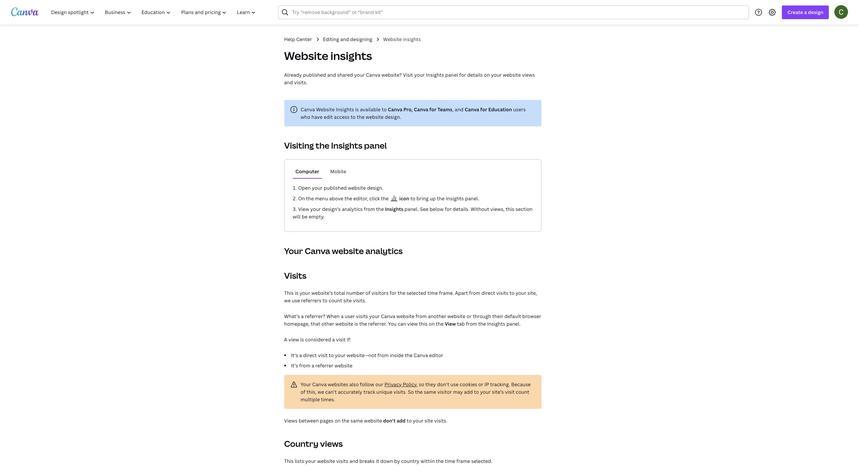 Task type: locate. For each thing, give the bounding box(es) containing it.
your
[[354, 72, 365, 78], [414, 72, 425, 78], [491, 72, 502, 78], [312, 185, 323, 191], [310, 206, 321, 213], [300, 290, 310, 297], [516, 290, 526, 297], [369, 314, 380, 320], [335, 353, 346, 359], [480, 389, 491, 396], [413, 418, 424, 425], [305, 459, 316, 465]]

browser
[[522, 314, 541, 320]]

1 vertical spatial visit
[[318, 353, 328, 359]]

selected
[[407, 290, 426, 297]]

from inside this is your website's total number of visitors for the selected time frame. apart from direct visits to your site, we use referrers to count site visits.
[[469, 290, 480, 297]]

up
[[430, 196, 436, 202]]

canva up you
[[381, 314, 395, 320]]

canva up who
[[301, 106, 315, 113]]

help center
[[284, 36, 312, 43]]

create a design button
[[782, 5, 829, 19]]

1 horizontal spatial we
[[318, 389, 324, 396]]

0 vertical spatial view
[[298, 206, 309, 213]]

insights inside the website insights link
[[403, 36, 421, 43]]

this inside this is your website's total number of visitors for the selected time frame. apart from direct visits to your site, we use referrers to count site visits.
[[284, 290, 294, 297]]

visits. down already
[[294, 79, 307, 86]]

the left selected
[[398, 290, 406, 297]]

it's down a view is considered a visit if:
[[291, 353, 298, 359]]

,
[[452, 106, 454, 113], [417, 382, 418, 388]]

insights right visit
[[426, 72, 444, 78]]

time
[[428, 290, 438, 297], [445, 459, 455, 465]]

inside
[[390, 353, 404, 359]]

views inside already published and shared your canva website? visit your insights panel for details on your website views and visits.
[[522, 72, 535, 78]]

1 horizontal spatial on
[[429, 321, 435, 328]]

use inside , so they don't use cookies or ip tracking. because of this, we can't accurately track unique visits. so the same visitor may add to your site's visit count multiple times.
[[451, 382, 459, 388]]

is left considered
[[300, 337, 304, 343]]

view for view your design's analytics from the insights
[[298, 206, 309, 213]]

0 horizontal spatial count
[[329, 298, 342, 304]]

visit up it's from a referrer website
[[318, 353, 328, 359]]

from right apart
[[469, 290, 480, 297]]

analytics
[[342, 206, 363, 213], [366, 246, 403, 257]]

this
[[506, 206, 515, 213], [419, 321, 428, 328]]

a
[[284, 337, 287, 343]]

visit
[[336, 337, 346, 343], [318, 353, 328, 359], [505, 389, 515, 396]]

to
[[382, 106, 387, 113], [351, 114, 356, 120], [411, 196, 416, 202], [510, 290, 515, 297], [323, 298, 328, 304], [329, 353, 334, 359], [474, 389, 479, 396], [407, 418, 412, 425]]

1 vertical spatial views
[[320, 439, 343, 450]]

0 horizontal spatial or
[[467, 314, 472, 320]]

empty.
[[309, 214, 325, 220]]

menu
[[315, 196, 328, 202]]

design. up click at the top of the page
[[367, 185, 384, 191]]

this down visits
[[284, 290, 294, 297]]

1 horizontal spatial or
[[479, 382, 484, 388]]

your up it's from a referrer website
[[335, 353, 346, 359]]

to right available
[[382, 106, 387, 113]]

1 horizontal spatial ,
[[452, 106, 454, 113]]

your
[[284, 246, 303, 257], [301, 382, 311, 388]]

views
[[522, 72, 535, 78], [320, 439, 343, 450]]

insights inside already published and shared your canva website? visit your insights panel for details on your website views and visits.
[[426, 72, 444, 78]]

panel. for view tab from the insights panel.
[[507, 321, 521, 328]]

0 horizontal spatial this
[[419, 321, 428, 328]]

, inside , so they don't use cookies or ip tracking. because of this, we can't accurately track unique visits. so the same visitor may add to your site's visit count multiple times.
[[417, 382, 418, 388]]

website insights
[[383, 36, 421, 43], [284, 48, 372, 63]]

0 vertical spatial site
[[343, 298, 352, 304]]

2 this from the top
[[284, 459, 294, 465]]

click
[[370, 196, 380, 202]]

visit right site's
[[505, 389, 515, 396]]

view right a on the bottom of the page
[[289, 337, 299, 343]]

visits up their
[[497, 290, 509, 297]]

0 horizontal spatial view
[[298, 206, 309, 213]]

your inside what's a referrer? when a user visits your canva website from another website or through their default browser homepage, that other website is the referrer. you can view this on the
[[369, 314, 380, 320]]

the down available
[[357, 114, 365, 120]]

1 horizontal spatial website insights
[[383, 36, 421, 43]]

view inside what's a referrer? when a user visits your canva website from another website or through their default browser homepage, that other website is the referrer. you can view this on the
[[407, 321, 418, 328]]

below
[[430, 206, 444, 213]]

and right editing
[[340, 36, 349, 43]]

this for visits
[[284, 290, 294, 297]]

0 vertical spatial views
[[522, 72, 535, 78]]

homepage,
[[284, 321, 310, 328]]

1 vertical spatial panel
[[364, 140, 387, 151]]

view left tab at the bottom
[[445, 321, 456, 328]]

follow
[[360, 382, 374, 388]]

use up may
[[451, 382, 459, 388]]

the right inside
[[405, 353, 413, 359]]

1 horizontal spatial use
[[451, 382, 459, 388]]

referrer.
[[368, 321, 387, 328]]

on inside what's a referrer? when a user visits your canva website from another website or through their default browser homepage, that other website is the referrer. you can view this on the
[[429, 321, 435, 328]]

0 vertical spatial your
[[284, 246, 303, 257]]

your up menu
[[312, 185, 323, 191]]

2 horizontal spatial visits
[[497, 290, 509, 297]]

canva inside already published and shared your canva website? visit your insights panel for details on your website views and visits.
[[366, 72, 380, 78]]

ip
[[485, 382, 489, 388]]

0 horizontal spatial time
[[428, 290, 438, 297]]

2 horizontal spatial on
[[484, 72, 490, 78]]

your down "ip"
[[480, 389, 491, 396]]

visit inside , so they don't use cookies or ip tracking. because of this, we can't accurately track unique visits. so the same visitor may add to your site's visit count multiple times.
[[505, 389, 515, 396]]

above
[[329, 196, 343, 202]]

0 vertical spatial it's
[[291, 353, 298, 359]]

direct
[[482, 290, 495, 297], [303, 353, 317, 359]]

site,
[[528, 290, 537, 297]]

1 horizontal spatial design.
[[385, 114, 401, 120]]

1 this from the top
[[284, 290, 294, 297]]

editing and designing
[[323, 36, 372, 43]]

0 vertical spatial panel.
[[465, 196, 480, 202]]

canva left website?
[[366, 72, 380, 78]]

a right considered
[[332, 337, 335, 343]]

or left "ip"
[[479, 382, 484, 388]]

insights up mobile
[[331, 140, 363, 151]]

the left referrer.
[[359, 321, 367, 328]]

visits inside what's a referrer? when a user visits your canva website from another website or through their default browser homepage, that other website is the referrer. you can view this on the
[[356, 314, 368, 320]]

website down center
[[284, 48, 328, 63]]

0 vertical spatial count
[[329, 298, 342, 304]]

insights
[[403, 36, 421, 43], [331, 48, 372, 63]]

1 horizontal spatial panel
[[445, 72, 458, 78]]

2 horizontal spatial panel.
[[507, 321, 521, 328]]

it's for it's a direct visit to your website—not from inside the canva editor
[[291, 353, 298, 359]]

use inside this is your website's total number of visitors for the selected time frame. apart from direct visits to your site, we use referrers to count site visits.
[[292, 298, 300, 304]]

0 horizontal spatial use
[[292, 298, 300, 304]]

1 vertical spatial we
[[318, 389, 324, 396]]

your canva website analytics
[[284, 246, 403, 257]]

your right visit
[[414, 72, 425, 78]]

for down to bring up the insights panel.
[[445, 206, 452, 213]]

or
[[467, 314, 472, 320], [479, 382, 484, 388]]

same down accurately
[[351, 418, 363, 425]]

published up the above at the top left of the page
[[324, 185, 347, 191]]

your up this,
[[301, 382, 311, 388]]

a up homepage,
[[301, 314, 304, 320]]

1 horizontal spatial visits
[[356, 314, 368, 320]]

design
[[808, 9, 824, 15]]

designing
[[350, 36, 372, 43]]

on right 'details'
[[484, 72, 490, 78]]

this left lists
[[284, 459, 294, 465]]

0 vertical spatial of
[[366, 290, 370, 297]]

0 horizontal spatial we
[[284, 298, 291, 304]]

your up visits
[[284, 246, 303, 257]]

0 vertical spatial we
[[284, 298, 291, 304]]

visits left breaks at the bottom left of page
[[336, 459, 348, 465]]

on
[[484, 72, 490, 78], [429, 321, 435, 328], [335, 418, 341, 425]]

of left this,
[[301, 389, 306, 396]]

0 vertical spatial ,
[[452, 106, 454, 113]]

we right this,
[[318, 389, 324, 396]]

add
[[464, 389, 473, 396], [397, 418, 406, 425]]

or inside , so they don't use cookies or ip tracking. because of this, we can't accurately track unique visits. so the same visitor may add to your site's visit count multiple times.
[[479, 382, 484, 388]]

visits.
[[294, 79, 307, 86], [353, 298, 366, 304], [394, 389, 407, 396], [434, 418, 448, 425]]

2 vertical spatial panel.
[[507, 321, 521, 328]]

privacy
[[385, 382, 402, 388]]

insights
[[426, 72, 444, 78], [336, 106, 354, 113], [331, 140, 363, 151], [446, 196, 464, 202], [385, 206, 404, 213], [487, 321, 505, 328]]

use
[[292, 298, 300, 304], [451, 382, 459, 388]]

on right pages
[[335, 418, 341, 425]]

is down visits
[[295, 290, 299, 297]]

0 vertical spatial insights
[[403, 36, 421, 43]]

0 horizontal spatial panel.
[[405, 206, 419, 213]]

1 vertical spatial add
[[397, 418, 406, 425]]

1 horizontal spatial direct
[[482, 290, 495, 297]]

available
[[360, 106, 381, 113]]

0 horizontal spatial website insights
[[284, 48, 372, 63]]

1 it's from the top
[[291, 353, 298, 359]]

1 vertical spatial this
[[284, 459, 294, 465]]

count
[[329, 298, 342, 304], [516, 389, 530, 396]]

1 vertical spatial site
[[425, 418, 433, 425]]

this,
[[307, 389, 317, 396]]

1 vertical spatial or
[[479, 382, 484, 388]]

view up be
[[298, 206, 309, 213]]

your canva websites also follow our privacy policy
[[301, 382, 417, 388]]

website up the edit
[[316, 106, 335, 113]]

design.
[[385, 114, 401, 120], [367, 185, 384, 191]]

section
[[516, 206, 533, 213]]

design. down canva website insights is available to canva pro, canva for teams , and canva for education
[[385, 114, 401, 120]]

panel inside already published and shared your canva website? visit your insights panel for details on your website views and visits.
[[445, 72, 458, 78]]

they
[[426, 382, 436, 388]]

0 horizontal spatial views
[[320, 439, 343, 450]]

1 vertical spatial view
[[289, 337, 299, 343]]

2 vertical spatial on
[[335, 418, 341, 425]]

0 vertical spatial add
[[464, 389, 473, 396]]

1 horizontal spatial of
[[366, 290, 370, 297]]

time left frame.
[[428, 290, 438, 297]]

to left site,
[[510, 290, 515, 297]]

direct up the 'through' at the right bottom of page
[[482, 290, 495, 297]]

website insights link
[[383, 36, 421, 43]]

site down , so they don't use cookies or ip tracking. because of this, we can't accurately track unique visits. so the same visitor may add to your site's visit count multiple times.
[[425, 418, 433, 425]]

bring
[[417, 196, 429, 202]]

1 horizontal spatial analytics
[[366, 246, 403, 257]]

same down they
[[424, 389, 436, 396]]

1 horizontal spatial same
[[424, 389, 436, 396]]

published
[[303, 72, 326, 78], [324, 185, 347, 191]]

your left site,
[[516, 290, 526, 297]]

1 vertical spatial panel.
[[405, 206, 419, 213]]

1 vertical spatial on
[[429, 321, 435, 328]]

a left design
[[805, 9, 807, 15]]

0 vertical spatial same
[[424, 389, 436, 396]]

0 horizontal spatial of
[[301, 389, 306, 396]]

of inside , so they don't use cookies or ip tracking. because of this, we can't accurately track unique visits. so the same visitor may add to your site's visit count multiple times.
[[301, 389, 306, 396]]

or left the 'through' at the right bottom of page
[[467, 314, 472, 320]]

1 horizontal spatial view
[[445, 321, 456, 328]]

from inside what's a referrer? when a user visits your canva website from another website or through their default browser homepage, that other website is the referrer. you can view this on the
[[416, 314, 427, 320]]

panel. see below for details. without views, this section will be empty.
[[293, 206, 533, 220]]

1 horizontal spatial view
[[407, 321, 418, 328]]

of left visitors
[[366, 290, 370, 297]]

1 horizontal spatial add
[[464, 389, 473, 396]]

panel. up without
[[465, 196, 480, 202]]

1 horizontal spatial visit
[[336, 337, 346, 343]]

pages
[[320, 418, 334, 425]]

to right access
[[351, 114, 356, 120]]

a view is considered a visit if:
[[284, 337, 351, 343]]

1 vertical spatial visits
[[356, 314, 368, 320]]

is down user
[[355, 321, 358, 328]]

0 vertical spatial visit
[[336, 337, 346, 343]]

time left frame
[[445, 459, 455, 465]]

open
[[298, 185, 311, 191]]

2 vertical spatial website
[[316, 106, 335, 113]]

the right visiting
[[316, 140, 330, 151]]

is inside what's a referrer? when a user visits your canva website from another website or through their default browser homepage, that other website is the referrer. you can view this on the
[[355, 321, 358, 328]]

your right don't
[[413, 418, 424, 425]]

for left 'details'
[[459, 72, 466, 78]]

and left shared
[[327, 72, 336, 78]]

for right visitors
[[390, 290, 397, 297]]

2 vertical spatial visits
[[336, 459, 348, 465]]

it's left referrer
[[291, 363, 298, 369]]

0 horizontal spatial design.
[[367, 185, 384, 191]]

your for your canva websites also follow our privacy policy
[[301, 382, 311, 388]]

use left 'referrers'
[[292, 298, 300, 304]]

0 vertical spatial on
[[484, 72, 490, 78]]

this lists your website visits and breaks it down by country within the time frame selected.
[[284, 459, 492, 465]]

0 horizontal spatial insights
[[331, 48, 372, 63]]

add right don't
[[397, 418, 406, 425]]

visits. inside , so they don't use cookies or ip tracking. because of this, we can't accurately track unique visits. so the same visitor may add to your site's visit count multiple times.
[[394, 389, 407, 396]]

1 vertical spatial time
[[445, 459, 455, 465]]

a inside dropdown button
[[805, 9, 807, 15]]

count down because
[[516, 389, 530, 396]]

create a design
[[788, 9, 824, 15]]

site down number
[[343, 298, 352, 304]]

the inside this is your website's total number of visitors for the selected time frame. apart from direct visits to your site, we use referrers to count site visits.
[[398, 290, 406, 297]]

add down the cookies
[[464, 389, 473, 396]]

edit
[[324, 114, 333, 120]]

from
[[364, 206, 375, 213], [469, 290, 480, 297], [416, 314, 427, 320], [466, 321, 477, 328], [378, 353, 389, 359], [299, 363, 311, 369]]

visits. down privacy policy link
[[394, 389, 407, 396]]

computer
[[296, 168, 319, 175]]

visits right user
[[356, 314, 368, 320]]

1 vertical spatial website
[[284, 48, 328, 63]]

0 vertical spatial analytics
[[342, 206, 363, 213]]

within
[[421, 459, 435, 465]]

view tab from the insights panel.
[[445, 321, 521, 328]]

1 horizontal spatial count
[[516, 389, 530, 396]]

this for country views
[[284, 459, 294, 465]]

insights down icon at the left of the page
[[385, 206, 404, 213]]

0 horizontal spatial on
[[335, 418, 341, 425]]

1 vertical spatial analytics
[[366, 246, 403, 257]]

1 horizontal spatial views
[[522, 72, 535, 78]]

2 it's from the top
[[291, 363, 298, 369]]

1 vertical spatial of
[[301, 389, 306, 396]]

unique
[[376, 389, 392, 396]]

the right within
[[436, 459, 444, 465]]

panel.
[[465, 196, 480, 202], [405, 206, 419, 213], [507, 321, 521, 328]]

don't
[[437, 382, 449, 388]]

view right can
[[407, 321, 418, 328]]

and
[[340, 36, 349, 43], [327, 72, 336, 78], [284, 79, 293, 86], [455, 106, 464, 113], [350, 459, 358, 465]]

tracking.
[[490, 382, 510, 388]]

1 horizontal spatial insights
[[403, 36, 421, 43]]

design. inside users who have edit access to the website design.
[[385, 114, 401, 120]]

1 vertical spatial your
[[301, 382, 311, 388]]

0 horizontal spatial ,
[[417, 382, 418, 388]]

view your design's analytics from the insights
[[298, 206, 404, 213]]

privacy policy link
[[385, 382, 417, 388]]

direct inside this is your website's total number of visitors for the selected time frame. apart from direct visits to your site, we use referrers to count site visits.
[[482, 290, 495, 297]]

analytics for website
[[366, 246, 403, 257]]

country
[[284, 439, 319, 450]]

see
[[420, 206, 429, 213]]

website?
[[382, 72, 402, 78]]

0 vertical spatial visits
[[497, 290, 509, 297]]

1 vertical spatial published
[[324, 185, 347, 191]]

from left referrer
[[299, 363, 311, 369]]

or inside what's a referrer? when a user visits your canva website from another website or through their default browser homepage, that other website is the referrer. you can view this on the
[[467, 314, 472, 320]]

0 vertical spatial design.
[[385, 114, 401, 120]]

our
[[376, 382, 383, 388]]

2 horizontal spatial visit
[[505, 389, 515, 396]]

1 vertical spatial ,
[[417, 382, 418, 388]]

0 vertical spatial website insights
[[383, 36, 421, 43]]

your right shared
[[354, 72, 365, 78]]

your up referrer.
[[369, 314, 380, 320]]

0 vertical spatial direct
[[482, 290, 495, 297]]

0 horizontal spatial visit
[[318, 353, 328, 359]]

mobile
[[330, 168, 346, 175]]

1 vertical spatial this
[[419, 321, 428, 328]]

0 horizontal spatial panel
[[364, 140, 387, 151]]

1 vertical spatial same
[[351, 418, 363, 425]]

0 vertical spatial panel
[[445, 72, 458, 78]]

0 horizontal spatial site
[[343, 298, 352, 304]]

1 vertical spatial it's
[[291, 363, 298, 369]]

design's
[[322, 206, 341, 213]]

0 horizontal spatial analytics
[[342, 206, 363, 213]]

0 vertical spatial use
[[292, 298, 300, 304]]

the right so
[[415, 389, 423, 396]]

cookies
[[460, 382, 477, 388]]

the right on
[[306, 196, 314, 202]]

1 vertical spatial direct
[[303, 353, 317, 359]]

0 vertical spatial this
[[506, 206, 515, 213]]

1 vertical spatial view
[[445, 321, 456, 328]]



Task type: vqa. For each thing, say whether or not it's contained in the screenshot.
through
yes



Task type: describe. For each thing, give the bounding box(es) containing it.
when
[[327, 314, 340, 320]]

pro,
[[404, 106, 413, 113]]

count inside this is your website's total number of visitors for the selected time frame. apart from direct visits to your site, we use referrers to count site visits.
[[329, 298, 342, 304]]

canva right teams
[[465, 106, 479, 113]]

we inside , so they don't use cookies or ip tracking. because of this, we can't accurately track unique visits. so the same visitor may add to your site's visit count multiple times.
[[318, 389, 324, 396]]

to right don't
[[407, 418, 412, 425]]

a left referrer
[[312, 363, 314, 369]]

from left inside
[[378, 353, 389, 359]]

this is your website's total number of visitors for the selected time frame. apart from direct visits to your site, we use referrers to count site visits.
[[284, 290, 537, 304]]

without
[[471, 206, 489, 213]]

visiting the insights panel
[[284, 140, 387, 151]]

we inside this is your website's total number of visitors for the selected time frame. apart from direct visits to your site, we use referrers to count site visits.
[[284, 298, 291, 304]]

and left breaks at the bottom left of page
[[350, 459, 358, 465]]

the right click at the top of the page
[[381, 196, 389, 202]]

so
[[408, 389, 414, 396]]

can't
[[325, 389, 337, 396]]

the inside users who have edit access to the website design.
[[357, 114, 365, 120]]

frame
[[457, 459, 470, 465]]

selected.
[[471, 459, 492, 465]]

insights up access
[[336, 106, 354, 113]]

1 horizontal spatial time
[[445, 459, 455, 465]]

track
[[364, 389, 375, 396]]

1 vertical spatial insights
[[331, 48, 372, 63]]

from down click at the top of the page
[[364, 206, 375, 213]]

a left user
[[341, 314, 344, 320]]

already published and shared your canva website? visit your insights panel for details on your website views and visits.
[[284, 72, 535, 86]]

may
[[453, 389, 463, 396]]

teams
[[438, 106, 452, 113]]

view for view tab from the insights panel.
[[445, 321, 456, 328]]

editor,
[[354, 196, 368, 202]]

for inside already published and shared your canva website? visit your insights panel for details on your website views and visits.
[[459, 72, 466, 78]]

to inside , so they don't use cookies or ip tracking. because of this, we can't accurately track unique visits. so the same visitor may add to your site's visit count multiple times.
[[474, 389, 479, 396]]

your up empty.
[[310, 206, 321, 213]]

tab
[[457, 321, 465, 328]]

the down click at the top of the page
[[376, 206, 384, 213]]

another
[[428, 314, 446, 320]]

help
[[284, 36, 295, 43]]

add inside , so they don't use cookies or ip tracking. because of this, we can't accurately track unique visits. so the same visitor may add to your site's visit count multiple times.
[[464, 389, 473, 396]]

down
[[380, 459, 393, 465]]

your right 'details'
[[491, 72, 502, 78]]

canva website insights is available to canva pro, canva for teams , and canva for education
[[301, 106, 512, 113]]

will
[[293, 214, 301, 220]]

referrer
[[316, 363, 333, 369]]

referrer?
[[305, 314, 325, 320]]

website inside already published and shared your canva website? visit your insights panel for details on your website views and visits.
[[503, 72, 521, 78]]

editing
[[323, 36, 339, 43]]

already
[[284, 72, 302, 78]]

is inside this is your website's total number of visitors for the selected time frame. apart from direct visits to your site, we use referrers to count site visits.
[[295, 290, 299, 297]]

mobile button
[[328, 165, 349, 178]]

top level navigation element
[[47, 5, 262, 19]]

canva right 'pro,'
[[414, 106, 428, 113]]

times.
[[321, 397, 335, 403]]

canva up visits
[[305, 246, 330, 257]]

the right up
[[437, 196, 445, 202]]

from right tab at the bottom
[[466, 321, 477, 328]]

editor
[[429, 353, 443, 359]]

for inside panel. see below for details. without views, this section will be empty.
[[445, 206, 452, 213]]

don't
[[383, 418, 396, 425]]

website's
[[311, 290, 333, 297]]

center
[[296, 36, 312, 43]]

details.
[[453, 206, 470, 213]]

it's a direct visit to your website—not from inside the canva editor
[[291, 353, 443, 359]]

website inside users who have edit access to the website design.
[[366, 114, 384, 120]]

be
[[302, 214, 308, 220]]

country
[[401, 459, 420, 465]]

users who have edit access to the website design.
[[301, 106, 526, 120]]

views,
[[491, 206, 505, 213]]

your up 'referrers'
[[300, 290, 310, 297]]

the down the 'through' at the right bottom of page
[[478, 321, 486, 328]]

0 horizontal spatial add
[[397, 418, 406, 425]]

for inside this is your website's total number of visitors for the selected time frame. apart from direct visits to your site, we use referrers to count site visits.
[[390, 290, 397, 297]]

default
[[505, 314, 521, 320]]

websites
[[328, 382, 348, 388]]

referrers
[[301, 298, 322, 304]]

your for your canva website analytics
[[284, 246, 303, 257]]

of inside this is your website's total number of visitors for the selected time frame. apart from direct visits to your site, we use referrers to count site visits.
[[366, 290, 370, 297]]

canva inside what's a referrer? when a user visits your canva website from another website or through their default browser homepage, that other website is the referrer. you can view this on the
[[381, 314, 395, 320]]

on inside already published and shared your canva website? visit your insights panel for details on your website views and visits.
[[484, 72, 490, 78]]

this inside what's a referrer? when a user visits your canva website from another website or through their default browser homepage, that other website is the referrer. you can view this on the
[[419, 321, 428, 328]]

to inside users who have edit access to the website design.
[[351, 114, 356, 120]]

0 horizontal spatial view
[[289, 337, 299, 343]]

policy
[[403, 382, 417, 388]]

can
[[398, 321, 406, 328]]

visits inside this is your website's total number of visitors for the selected time frame. apart from direct visits to your site, we use referrers to count site visits.
[[497, 290, 509, 297]]

you
[[388, 321, 397, 328]]

website—not
[[347, 353, 376, 359]]

if:
[[347, 337, 351, 343]]

other
[[322, 321, 334, 328]]

icon
[[398, 196, 409, 202]]

to down website's
[[323, 298, 328, 304]]

insights up details.
[[446, 196, 464, 202]]

user
[[345, 314, 355, 320]]

1 horizontal spatial site
[[425, 418, 433, 425]]

number
[[346, 290, 364, 297]]

total
[[334, 290, 345, 297]]

time inside this is your website's total number of visitors for the selected time frame. apart from direct visits to your site, we use referrers to count site visits.
[[428, 290, 438, 297]]

and down already
[[284, 79, 293, 86]]

is left available
[[355, 106, 359, 113]]

visits
[[284, 270, 307, 282]]

accurately
[[338, 389, 362, 396]]

canva left 'pro,'
[[388, 106, 402, 113]]

your right lists
[[305, 459, 316, 465]]

to up referrer
[[329, 353, 334, 359]]

who
[[301, 114, 310, 120]]

canva left editor
[[414, 353, 428, 359]]

so
[[419, 382, 424, 388]]

to bring up the insights panel.
[[409, 196, 480, 202]]

a down a view is considered a visit if:
[[299, 353, 302, 359]]

visiting
[[284, 140, 314, 151]]

computer button
[[293, 165, 322, 178]]

published inside already published and shared your canva website? visit your insights panel for details on your website views and visits.
[[303, 72, 326, 78]]

christina overa image
[[835, 5, 848, 19]]

analytics for design's
[[342, 206, 363, 213]]

same inside , so they don't use cookies or ip tracking. because of this, we can't accurately track unique visits. so the same visitor may add to your site's visit count multiple times.
[[424, 389, 436, 396]]

site inside this is your website's total number of visitors for the selected time frame. apart from direct visits to your site, we use referrers to count site visits.
[[343, 298, 352, 304]]

panel. inside panel. see below for details. without views, this section will be empty.
[[405, 206, 419, 213]]

, so they don't use cookies or ip tracking. because of this, we can't accurately track unique visits. so the same visitor may add to your site's visit count multiple times.
[[301, 382, 531, 403]]

what's
[[284, 314, 300, 320]]

create
[[788, 9, 803, 15]]

views between pages on the same website don't add to your site visits.
[[284, 418, 448, 425]]

the down "another"
[[436, 321, 444, 328]]

for left education
[[480, 106, 487, 113]]

this inside panel. see below for details. without views, this section will be empty.
[[506, 206, 515, 213]]

access
[[334, 114, 350, 120]]

visits. inside already published and shared your canva website? visit your insights panel for details on your website views and visits.
[[294, 79, 307, 86]]

apart
[[455, 290, 468, 297]]

0 vertical spatial website
[[383, 36, 402, 43]]

multiple
[[301, 397, 320, 403]]

it's for it's from a referrer website
[[291, 363, 298, 369]]

Try "remove background" or "brand kit" search field
[[292, 6, 745, 19]]

it
[[376, 459, 379, 465]]

visits. inside this is your website's total number of visitors for the selected time frame. apart from direct visits to your site, we use referrers to count site visits.
[[353, 298, 366, 304]]

and right teams
[[455, 106, 464, 113]]

what's a referrer? when a user visits your canva website from another website or through their default browser homepage, that other website is the referrer. you can view this on the
[[284, 314, 541, 328]]

the right pages
[[342, 418, 350, 425]]

have
[[312, 114, 323, 120]]

to right icon at the left of the page
[[411, 196, 416, 202]]

1 vertical spatial design.
[[367, 185, 384, 191]]

0 horizontal spatial direct
[[303, 353, 317, 359]]

count inside , so they don't use cookies or ip tracking. because of this, we can't accurately track unique visits. so the same visitor may add to your site's visit count multiple times.
[[516, 389, 530, 396]]

insights down their
[[487, 321, 505, 328]]

0 horizontal spatial same
[[351, 418, 363, 425]]

panel. for to bring up the insights panel.
[[465, 196, 480, 202]]

0 horizontal spatial visits
[[336, 459, 348, 465]]

canva up this,
[[312, 382, 327, 388]]

shared
[[337, 72, 353, 78]]

for left teams
[[430, 106, 436, 113]]

the up view your design's analytics from the insights
[[345, 196, 352, 202]]

users
[[513, 106, 526, 113]]

visits. down visitor
[[434, 418, 448, 425]]

the inside , so they don't use cookies or ip tracking. because of this, we can't accurately track unique visits. so the same visitor may add to your site's visit count multiple times.
[[415, 389, 423, 396]]

open your published website design.
[[298, 185, 384, 191]]

their
[[492, 314, 503, 320]]

site's
[[492, 389, 504, 396]]

considered
[[305, 337, 331, 343]]

visit
[[403, 72, 413, 78]]

your inside , so they don't use cookies or ip tracking. because of this, we can't accurately track unique visits. so the same visitor may add to your site's visit count multiple times.
[[480, 389, 491, 396]]

because
[[511, 382, 531, 388]]

help center link
[[284, 36, 312, 43]]

that
[[311, 321, 320, 328]]



